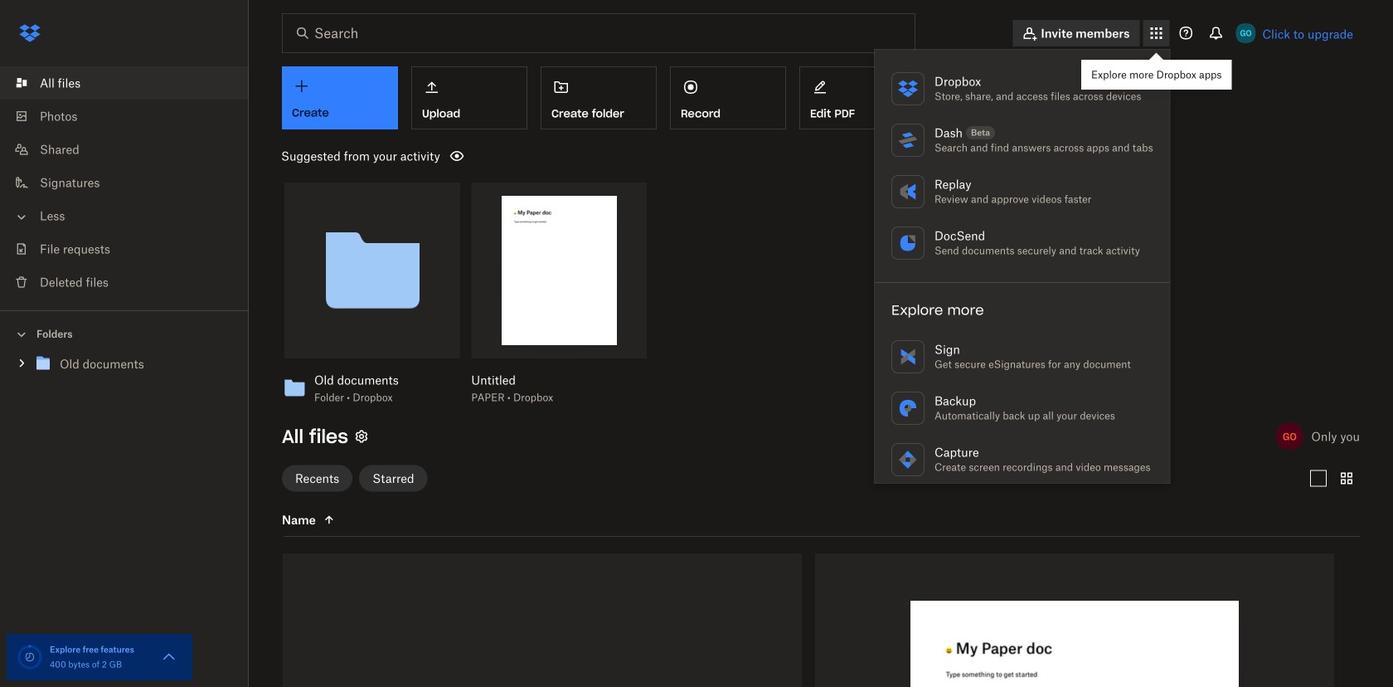 Task type: describe. For each thing, give the bounding box(es) containing it.
folder, old documents row
[[283, 553, 802, 687]]



Task type: vqa. For each thing, say whether or not it's contained in the screenshot.
choose
no



Task type: locate. For each thing, give the bounding box(es) containing it.
file, _ my paper doc.paper row
[[816, 553, 1335, 687]]

less image
[[13, 209, 30, 225]]

list item
[[0, 66, 249, 100]]

list
[[0, 56, 249, 310]]

dropbox image
[[13, 17, 46, 50]]

menu
[[875, 50, 1170, 687]]



